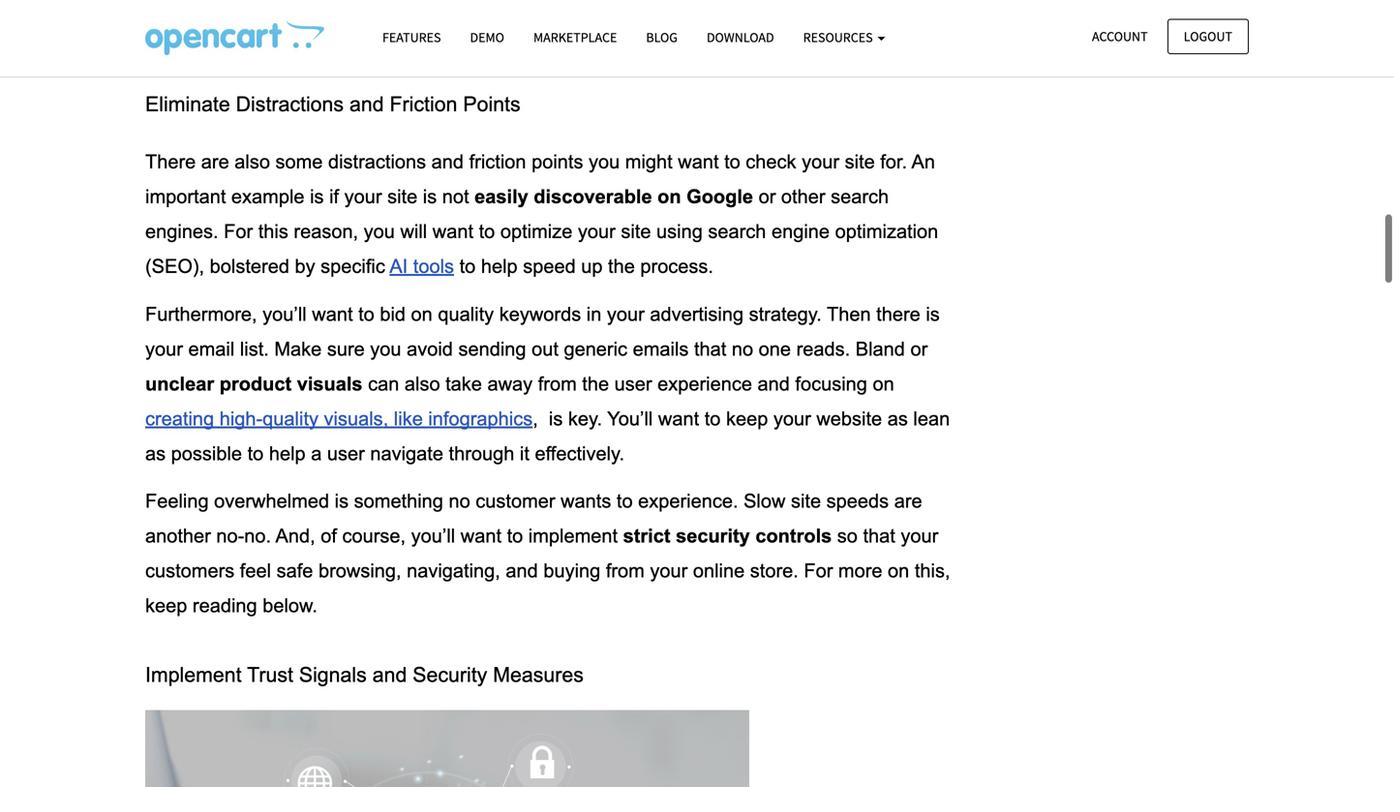 Task type: describe. For each thing, give the bounding box(es) containing it.
sending
[[459, 338, 526, 360]]

is inside the ,  is key. you'll want to keep your website as lean as possible to help a user navigate through it effectively.
[[549, 408, 563, 429]]

marketplace
[[534, 29, 617, 46]]

reads.
[[797, 338, 851, 360]]

on inside 'furthermore, you'll want to bid on quality keywords in your advertising strategy. then there is your email list. make sure you avoid sending out generic emails that no one reads. bland or'
[[411, 304, 433, 325]]

engines.
[[145, 221, 219, 242]]

security
[[413, 664, 488, 687]]

make
[[274, 338, 322, 360]]

or inside 'furthermore, you'll want to bid on quality keywords in your advertising strategy. then there is your email list. make sure you avoid sending out generic emails that no one reads. bland or'
[[911, 338, 928, 360]]

this,
[[915, 561, 951, 582]]

something
[[354, 491, 444, 512]]

focusing
[[796, 373, 868, 395]]

want inside 'furthermore, you'll want to bid on quality keywords in your advertising strategy. then there is your email list. make sure you avoid sending out generic emails that no one reads. bland or'
[[312, 304, 353, 325]]

0 vertical spatial as
[[888, 408, 908, 429]]

possible
[[171, 443, 242, 464]]

resources
[[804, 29, 876, 46]]

and down one
[[758, 373, 790, 395]]

customers
[[145, 561, 235, 582]]

generic
[[564, 338, 628, 360]]

and inside so that your customers feel safe browsing, navigating, and buying from your online store. for more on this, keep reading below.
[[506, 561, 538, 582]]

is inside 'furthermore, you'll want to bid on quality keywords in your advertising strategy. then there is your email list. make sure you avoid sending out generic emails that no one reads. bland or'
[[926, 304, 940, 325]]

sure
[[327, 338, 365, 360]]

or inside the 'or other search engines. for this reason, you will want to optimize your site using search engine optimization (seo), bolstered by specific'
[[759, 186, 776, 207]]

overwhelmed
[[214, 491, 329, 512]]

eliminatе distractions and friction points
[[145, 92, 521, 116]]

strategy.
[[749, 304, 822, 325]]

implement
[[529, 526, 618, 547]]

want inside there are also some distractions and friction points you might want to check your site for. an important example is if your site is not
[[678, 151, 719, 172]]

ai
[[390, 256, 408, 277]]

navigating,
[[407, 561, 501, 582]]

speeds
[[827, 491, 889, 512]]

furthermore,
[[145, 304, 257, 325]]

product
[[220, 373, 292, 395]]

some
[[276, 151, 323, 172]]

feeling overwhelmed is something no customer wants to experience. slow site speeds are another no-no. and, of course, you'll want to implement
[[145, 491, 928, 547]]

optimization
[[836, 221, 939, 242]]

speed
[[523, 256, 576, 277]]

friction
[[390, 92, 458, 116]]

keep inside so that your customers feel safe browsing, navigating, and buying from your online store. for more on this, keep reading below.
[[145, 595, 187, 617]]

points
[[463, 92, 521, 116]]

this
[[258, 221, 289, 242]]

0 vertical spatial visuals
[[297, 373, 363, 395]]

to right wants
[[617, 491, 633, 512]]

to down customer
[[507, 526, 523, 547]]

0 vertical spatial the
[[608, 256, 635, 277]]

online
[[693, 561, 745, 582]]

away
[[488, 373, 533, 395]]

example
[[231, 186, 305, 207]]

so that your customers feel safe browsing, navigating, and buying from your online store. for more on this, keep reading below.
[[145, 526, 956, 617]]

0 vertical spatial user
[[615, 373, 652, 395]]

easily
[[475, 186, 529, 207]]

unclear product visuals can also take away from the user experience and focusing on
[[145, 373, 900, 395]]

on inside so that your customers feel safe browsing, navigating, and buying from your online store. for more on this, keep reading below.
[[888, 561, 910, 582]]

1 vertical spatial visuals
[[324, 408, 383, 429]]

download link
[[693, 20, 789, 54]]

(seo),
[[145, 256, 204, 277]]

account link
[[1076, 19, 1165, 54]]

discoverable
[[534, 186, 652, 207]]

want inside the 'or other search engines. for this reason, you will want to optimize your site using search engine optimization (seo), bolstered by specific'
[[433, 221, 474, 242]]

strict security controls
[[623, 526, 832, 547]]

so
[[838, 526, 858, 547]]

keywords
[[500, 304, 581, 325]]

engine
[[772, 221, 830, 242]]

one
[[759, 338, 791, 360]]

list.
[[240, 338, 269, 360]]

then
[[827, 304, 871, 325]]

that inside 'furthermore, you'll want to bid on quality keywords in your advertising strategy. then there is your email list. make sure you avoid sending out generic emails that no one reads. bland or'
[[694, 338, 727, 360]]

up
[[581, 256, 603, 277]]

you inside there are also some distractions and friction points you might want to check your site for. an important example is if your site is not
[[589, 151, 620, 172]]

resources link
[[789, 20, 900, 54]]

measures
[[493, 664, 584, 687]]

and inside there are also some distractions and friction points you might want to check your site for. an important example is if your site is not
[[432, 151, 464, 172]]

your up this, on the bottom
[[901, 526, 939, 547]]

your down strict
[[650, 561, 688, 582]]

0 vertical spatial search
[[831, 186, 889, 207]]

download
[[707, 29, 775, 46]]

through
[[449, 443, 515, 464]]

key.
[[568, 408, 603, 429]]

logout
[[1184, 28, 1233, 45]]

you'll inside 'furthermore, you'll want to bid on quality keywords in your advertising strategy. then there is your email list. make sure you avoid sending out generic emails that no one reads. bland or'
[[263, 304, 307, 325]]

blog
[[646, 29, 678, 46]]

course,
[[342, 526, 406, 547]]

or other search engines. for this reason, you will want to optimize your site using search engine optimization (seo), bolstered by specific
[[145, 186, 944, 277]]

and left friction
[[350, 92, 384, 116]]

is left if
[[310, 186, 324, 207]]

specific
[[321, 256, 385, 277]]

lean
[[914, 408, 950, 429]]

there
[[145, 151, 196, 172]]

avoid
[[407, 338, 453, 360]]

to down "high-"
[[248, 443, 264, 464]]

implement
[[145, 664, 242, 687]]

take
[[446, 373, 482, 395]]

more
[[839, 561, 883, 582]]

site up the will
[[388, 186, 418, 207]]

no.
[[244, 526, 271, 547]]

marketplace link
[[519, 20, 632, 54]]

there are also some distractions and friction points you might want to check your site for. an important example is if your site is not
[[145, 151, 941, 207]]

you inside 'furthermore, you'll want to bid on quality keywords in your advertising strategy. then there is your email list. make sure you avoid sending out generic emails that no one reads. bland or'
[[370, 338, 402, 360]]

using
[[657, 221, 703, 242]]

slow
[[744, 491, 786, 512]]

on down the bland
[[873, 373, 895, 395]]

your right if
[[344, 186, 382, 207]]

feeling
[[145, 491, 209, 512]]

also inside there are also some distractions and friction points you might want to check your site for. an important example is if your site is not
[[235, 151, 270, 172]]

not
[[442, 186, 469, 207]]

for inside so that your customers feel safe browsing, navigating, and buying from your online store. for more on this, keep reading below.
[[804, 561, 833, 582]]

implement trust signals and security measures
[[145, 664, 584, 687]]



Task type: vqa. For each thing, say whether or not it's contained in the screenshot.
OpenCart Books
no



Task type: locate. For each thing, give the bounding box(es) containing it.
search
[[831, 186, 889, 207], [708, 221, 767, 242]]

to right tools
[[460, 256, 476, 277]]

from inside so that your customers feel safe browsing, navigating, and buying from your online store. for more on this, keep reading below.
[[606, 561, 645, 582]]

1 vertical spatial you'll
[[411, 526, 455, 547]]

want up sure
[[312, 304, 353, 325]]

1 vertical spatial the
[[582, 373, 609, 395]]

is left "key."
[[549, 408, 563, 429]]

0 vertical spatial or
[[759, 186, 776, 207]]

demo
[[470, 29, 505, 46]]

browsing,
[[319, 561, 402, 582]]

keep down experience
[[726, 408, 768, 429]]

search up 'optimization'
[[831, 186, 889, 207]]

user
[[615, 373, 652, 395], [327, 443, 365, 464]]

are inside the "feeling overwhelmed is something no customer wants to experience. slow site speeds are another no-no. and, of course, you'll want to implement"
[[895, 491, 923, 512]]

1 horizontal spatial that
[[864, 526, 896, 547]]

signals
[[299, 664, 367, 687]]

1 vertical spatial quality
[[263, 408, 319, 429]]

0 vertical spatial from
[[538, 373, 577, 395]]

help
[[481, 256, 518, 277], [269, 443, 306, 464]]

optimize
[[501, 221, 573, 242]]

0 horizontal spatial that
[[694, 338, 727, 360]]

or down the "check"
[[759, 186, 776, 207]]

0 horizontal spatial no
[[449, 491, 471, 512]]

tools
[[413, 256, 454, 277]]

2 vertical spatial you
[[370, 338, 402, 360]]

0 vertical spatial for
[[224, 221, 253, 242]]

user up the you'll
[[615, 373, 652, 395]]

quality up the a
[[263, 408, 319, 429]]

quality up sending
[[438, 304, 494, 325]]

a
[[311, 443, 322, 464]]

easily discoverable on google
[[469, 186, 759, 207]]

wants
[[561, 491, 612, 512]]

0 horizontal spatial help
[[269, 443, 306, 464]]

0 vertical spatial are
[[201, 151, 229, 172]]

0 horizontal spatial search
[[708, 221, 767, 242]]

0 vertical spatial help
[[481, 256, 518, 277]]

and right signals
[[373, 664, 407, 687]]

,  is key. you'll want to keep your website as lean as possible to help a user navigate through it effectively.
[[145, 408, 956, 464]]

0 horizontal spatial user
[[327, 443, 365, 464]]

you'll inside the "feeling overwhelmed is something no customer wants to experience. slow site speeds are another no-no. and, of course, you'll want to implement"
[[411, 526, 455, 547]]

0 horizontal spatial quality
[[263, 408, 319, 429]]

your inside the 'or other search engines. for this reason, you will want to optimize your site using search engine optimization (seo), bolstered by specific'
[[578, 221, 616, 242]]

you up can
[[370, 338, 402, 360]]

visuals down can
[[324, 408, 383, 429]]

1 vertical spatial or
[[911, 338, 928, 360]]

as down the creating
[[145, 443, 166, 464]]

1 horizontal spatial search
[[831, 186, 889, 207]]

your up unclear
[[145, 338, 183, 360]]

0 vertical spatial quality
[[438, 304, 494, 325]]

1 horizontal spatial you'll
[[411, 526, 455, 547]]

you inside the 'or other search engines. for this reason, you will want to optimize your site using search engine optimization (seo), bolstered by specific'
[[364, 221, 395, 242]]

0 vertical spatial also
[[235, 151, 270, 172]]

website
[[817, 408, 883, 429]]

strict
[[623, 526, 671, 547]]

1 vertical spatial help
[[269, 443, 306, 464]]

is inside the "feeling overwhelmed is something no customer wants to experience. slow site speeds are another no-no. and, of course, you'll want to implement"
[[335, 491, 349, 512]]

to up google
[[725, 151, 741, 172]]

your up other
[[802, 151, 840, 172]]

process.
[[641, 256, 714, 277]]

your down discoverable
[[578, 221, 616, 242]]

1 vertical spatial user
[[327, 443, 365, 464]]

will
[[401, 221, 427, 242]]

to inside there are also some distractions and friction points you might want to check your site for. an important example is if your site is not
[[725, 151, 741, 172]]

to down "easily"
[[479, 221, 495, 242]]

visuals up creating high-quality visuals , like infographics
[[297, 373, 363, 395]]

user inside the ,  is key. you'll want to keep your website as lean as possible to help a user navigate through it effectively.
[[327, 443, 365, 464]]

as
[[888, 408, 908, 429], [145, 443, 166, 464]]

features link
[[368, 20, 456, 54]]

experience.
[[638, 491, 739, 512]]

1 vertical spatial as
[[145, 443, 166, 464]]

0 vertical spatial that
[[694, 338, 727, 360]]

1 vertical spatial also
[[405, 373, 440, 395]]

help left speed
[[481, 256, 518, 277]]

to down experience
[[705, 408, 721, 429]]

high-
[[220, 408, 263, 429]]

or right the bland
[[911, 338, 928, 360]]

of
[[321, 526, 337, 547]]

you'll
[[263, 304, 307, 325], [411, 526, 455, 547]]

reason,
[[294, 221, 359, 242]]

emails
[[633, 338, 689, 360]]

creating high-quality visuals , like infographics
[[145, 408, 533, 429]]

trust
[[247, 664, 293, 687]]

want down not
[[433, 221, 474, 242]]

want
[[678, 151, 719, 172], [433, 221, 474, 242], [312, 304, 353, 325], [659, 408, 700, 429], [461, 526, 502, 547]]

if
[[329, 186, 339, 207]]

you'll up make
[[263, 304, 307, 325]]

is left not
[[423, 186, 437, 207]]

0 horizontal spatial as
[[145, 443, 166, 464]]

on
[[658, 186, 682, 207], [411, 304, 433, 325], [873, 373, 895, 395], [888, 561, 910, 582]]

is
[[310, 186, 324, 207], [423, 186, 437, 207], [926, 304, 940, 325], [549, 408, 563, 429], [335, 491, 349, 512]]

conversion magic: uncovered strategies to optimize opencart checkout image
[[145, 20, 324, 55]]

no inside 'furthermore, you'll want to bid on quality keywords in your advertising strategy. then there is your email list. make sure you avoid sending out generic emails that no one reads. bland or'
[[732, 338, 754, 360]]

1 vertical spatial search
[[708, 221, 767, 242]]

quality inside 'furthermore, you'll want to bid on quality keywords in your advertising strategy. then there is your email list. make sure you avoid sending out generic emails that no one reads. bland or'
[[438, 304, 494, 325]]

0 horizontal spatial also
[[235, 151, 270, 172]]

other
[[782, 186, 826, 207]]

you
[[589, 151, 620, 172], [364, 221, 395, 242], [370, 338, 402, 360]]

also up example
[[235, 151, 270, 172]]

on right bid
[[411, 304, 433, 325]]

no-
[[216, 526, 244, 547]]

you up easily discoverable on google
[[589, 151, 620, 172]]

security
[[676, 526, 750, 547]]

search down google
[[708, 221, 767, 242]]

0 vertical spatial you'll
[[263, 304, 307, 325]]

quality
[[438, 304, 494, 325], [263, 408, 319, 429]]

your inside the ,  is key. you'll want to keep your website as lean as possible to help a user navigate through it effectively.
[[774, 408, 812, 429]]

is up of
[[335, 491, 349, 512]]

to left bid
[[358, 304, 375, 325]]

buying
[[544, 561, 601, 582]]

effectively.
[[535, 443, 625, 464]]

are
[[201, 151, 229, 172], [895, 491, 923, 512]]

and up not
[[432, 151, 464, 172]]

for
[[224, 221, 253, 242], [804, 561, 833, 582]]

for left the more
[[804, 561, 833, 582]]

to inside 'furthermore, you'll want to bid on quality keywords in your advertising strategy. then there is your email list. make sure you avoid sending out generic emails that no one reads. bland or'
[[358, 304, 375, 325]]

out
[[532, 338, 559, 360]]

keep inside the ,  is key. you'll want to keep your website as lean as possible to help a user navigate through it effectively.
[[726, 408, 768, 429]]

that right so on the bottom
[[864, 526, 896, 547]]

from
[[538, 373, 577, 395], [606, 561, 645, 582]]

bland
[[856, 338, 906, 360]]

1 horizontal spatial are
[[895, 491, 923, 512]]

can
[[368, 373, 399, 395]]

site inside the 'or other search engines. for this reason, you will want to optimize your site using search engine optimization (seo), bolstered by specific'
[[621, 221, 651, 242]]

and left buying
[[506, 561, 538, 582]]

safe
[[277, 561, 313, 582]]

user right the a
[[327, 443, 365, 464]]

0 vertical spatial keep
[[726, 408, 768, 429]]

for left this
[[224, 221, 253, 242]]

also down the avoid
[[405, 373, 440, 395]]

want inside the ,  is key. you'll want to keep your website as lean as possible to help a user navigate through it effectively.
[[659, 408, 700, 429]]

by
[[295, 256, 315, 277]]

reading
[[193, 595, 257, 617]]

1 vertical spatial that
[[864, 526, 896, 547]]

1 horizontal spatial also
[[405, 373, 440, 395]]

site up controls
[[791, 491, 822, 512]]

another
[[145, 526, 211, 547]]

0 horizontal spatial for
[[224, 221, 253, 242]]

controls
[[756, 526, 832, 547]]

help left the a
[[269, 443, 306, 464]]

that inside so that your customers feel safe browsing, navigating, and buying from your online store. for more on this, keep reading below.
[[864, 526, 896, 547]]

also
[[235, 151, 270, 172], [405, 373, 440, 395]]

as left the lean
[[888, 408, 908, 429]]

might
[[626, 151, 673, 172]]

no inside the "feeling overwhelmed is something no customer wants to experience. slow site speeds are another no-no. and, of course, you'll want to implement"
[[449, 491, 471, 512]]

your right in
[[607, 304, 645, 325]]

you left the will
[[364, 221, 395, 242]]

experience
[[658, 373, 753, 395]]

1 vertical spatial keep
[[145, 595, 187, 617]]

you'll up navigating,
[[411, 526, 455, 547]]

from down the out at the top left of page
[[538, 373, 577, 395]]

0 horizontal spatial from
[[538, 373, 577, 395]]

and
[[350, 92, 384, 116], [432, 151, 464, 172], [758, 373, 790, 395], [506, 561, 538, 582], [373, 664, 407, 687]]

0 horizontal spatial or
[[759, 186, 776, 207]]

0 horizontal spatial keep
[[145, 595, 187, 617]]

infographics
[[428, 408, 533, 429]]

help inside the ,  is key. you'll want to keep your website as lean as possible to help a user navigate through it effectively.
[[269, 443, 306, 464]]

on up using
[[658, 186, 682, 207]]

blog link
[[632, 20, 693, 54]]

the down generic
[[582, 373, 609, 395]]

1 horizontal spatial or
[[911, 338, 928, 360]]

1 vertical spatial no
[[449, 491, 471, 512]]

1 vertical spatial you
[[364, 221, 395, 242]]

1 vertical spatial from
[[606, 561, 645, 582]]

1 horizontal spatial from
[[606, 561, 645, 582]]

and,
[[276, 526, 315, 547]]

1 horizontal spatial no
[[732, 338, 754, 360]]

0 horizontal spatial you'll
[[263, 304, 307, 325]]

or
[[759, 186, 776, 207], [911, 338, 928, 360]]

is right the there
[[926, 304, 940, 325]]

for inside the 'or other search engines. for this reason, you will want to optimize your site using search engine optimization (seo), bolstered by specific'
[[224, 221, 253, 242]]

site inside the "feeling overwhelmed is something no customer wants to experience. slow site speeds are another no-no. and, of course, you'll want to implement"
[[791, 491, 822, 512]]

to inside the 'or other search engines. for this reason, you will want to optimize your site using search engine optimization (seo), bolstered by specific'
[[479, 221, 495, 242]]

0 vertical spatial no
[[732, 338, 754, 360]]

1 horizontal spatial quality
[[438, 304, 494, 325]]

want down experience
[[659, 408, 700, 429]]

no left one
[[732, 338, 754, 360]]

1 horizontal spatial as
[[888, 408, 908, 429]]

bolstered
[[210, 256, 290, 277]]

are right the there
[[201, 151, 229, 172]]

are inside there are also some distractions and friction points you might want to check your site for. an important example is if your site is not
[[201, 151, 229, 172]]

that up experience
[[694, 338, 727, 360]]

bid
[[380, 304, 406, 325]]

on left this, on the bottom
[[888, 561, 910, 582]]

are right speeds
[[895, 491, 923, 512]]

1 vertical spatial for
[[804, 561, 833, 582]]

your down focusing
[[774, 408, 812, 429]]

for.
[[881, 151, 908, 172]]

no down through
[[449, 491, 471, 512]]

feel
[[240, 561, 271, 582]]

distractions
[[328, 151, 426, 172]]

like
[[394, 408, 423, 429]]

logout link
[[1168, 19, 1250, 54]]

site left for.
[[845, 151, 875, 172]]

want up navigating,
[[461, 526, 502, 547]]

advertising
[[650, 304, 744, 325]]

want inside the "feeling overwhelmed is something no customer wants to experience. slow site speeds are another no-no. and, of course, you'll want to implement"
[[461, 526, 502, 547]]

distractions
[[236, 92, 344, 116]]

1 vertical spatial are
[[895, 491, 923, 512]]

site down easily discoverable on google
[[621, 221, 651, 242]]

keep down the customers
[[145, 595, 187, 617]]

it
[[520, 443, 530, 464]]

0 horizontal spatial are
[[201, 151, 229, 172]]

below.
[[263, 595, 318, 617]]

1 horizontal spatial for
[[804, 561, 833, 582]]

,
[[383, 408, 389, 429]]

want up google
[[678, 151, 719, 172]]

customer
[[476, 491, 556, 512]]

from down strict
[[606, 561, 645, 582]]

you'll
[[608, 408, 653, 429]]

0 vertical spatial you
[[589, 151, 620, 172]]

1 horizontal spatial user
[[615, 373, 652, 395]]

1 horizontal spatial keep
[[726, 408, 768, 429]]

to
[[725, 151, 741, 172], [479, 221, 495, 242], [460, 256, 476, 277], [358, 304, 375, 325], [705, 408, 721, 429], [248, 443, 264, 464], [617, 491, 633, 512], [507, 526, 523, 547]]

1 horizontal spatial help
[[481, 256, 518, 277]]

the right up
[[608, 256, 635, 277]]

ai tools link
[[390, 254, 454, 278]]



